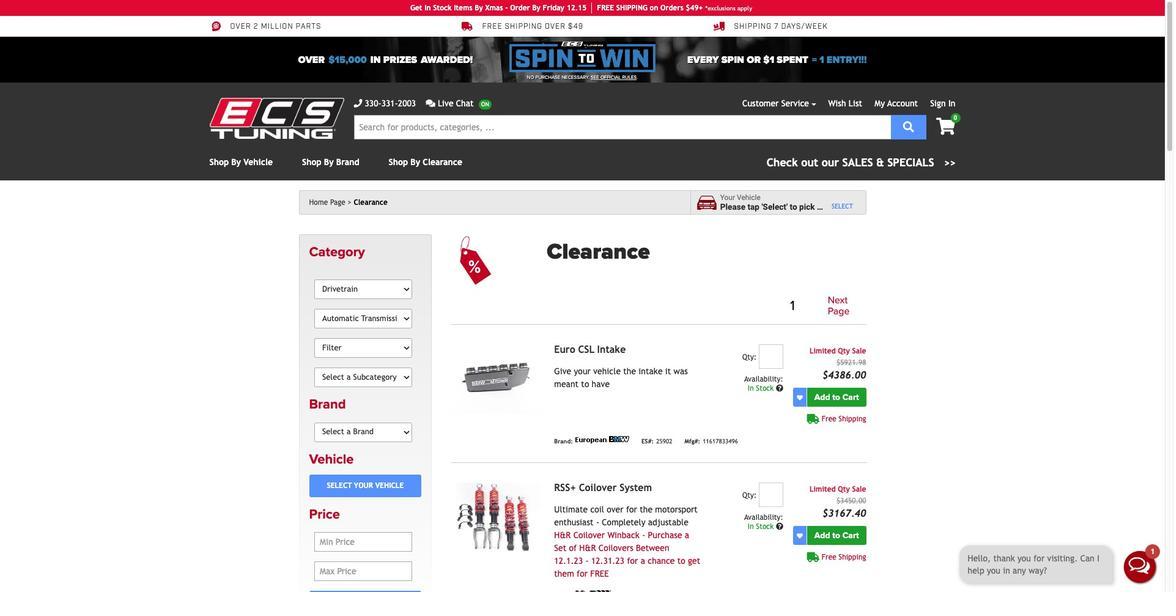 Task type: vqa. For each thing, say whether or not it's contained in the screenshot.
right,
no



Task type: locate. For each thing, give the bounding box(es) containing it.
0 horizontal spatial over
[[545, 22, 566, 31]]

1 shop from the left
[[210, 157, 229, 167]]

sale inside 'limited qty sale $5921.98 $4386.00'
[[852, 347, 866, 356]]

2 vertical spatial a
[[641, 556, 645, 566]]

1 vertical spatial coilover
[[574, 530, 605, 540]]

by left xmas
[[475, 4, 483, 12]]

a right pick
[[817, 202, 822, 212]]

clearance
[[423, 157, 462, 167], [354, 198, 388, 207], [547, 239, 650, 265]]

2 vertical spatial for
[[577, 569, 588, 579]]

2 sale from the top
[[852, 485, 866, 494]]

0 vertical spatial add to cart
[[815, 392, 859, 403]]

free for rss+ coilover system
[[822, 553, 837, 562]]

add right add to wish list image
[[815, 392, 831, 403]]

shop by vehicle
[[210, 157, 273, 167]]

0 horizontal spatial page
[[330, 198, 346, 207]]

1 left next
[[790, 297, 795, 314]]

0 vertical spatial brand
[[336, 157, 359, 167]]

set
[[554, 543, 567, 553]]

brand:
[[554, 438, 573, 445]]

1 vertical spatial add to cart button
[[807, 526, 866, 545]]

by for shop by brand
[[324, 157, 334, 167]]

availability:
[[744, 375, 784, 384], [744, 513, 784, 522]]

comments image
[[426, 99, 435, 108]]

1 in stock from the top
[[748, 384, 776, 393]]

spent
[[777, 54, 809, 66]]

1 vertical spatial free
[[822, 415, 837, 423]]

0 vertical spatial over
[[545, 22, 566, 31]]

in left question circle icon
[[748, 384, 754, 393]]

shipping down "apply"
[[734, 22, 772, 31]]

1 vertical spatial select
[[327, 482, 352, 490]]

limited up $4386.00
[[810, 347, 836, 356]]

0 vertical spatial in stock
[[748, 384, 776, 393]]

apply
[[738, 5, 752, 11]]

0 vertical spatial page
[[330, 198, 346, 207]]

1 link
[[783, 296, 802, 316]]

page inside paginated product list navigation navigation
[[828, 305, 850, 317]]

over left 2
[[230, 22, 251, 31]]

0 vertical spatial sale
[[852, 347, 866, 356]]

1 vertical spatial your
[[354, 482, 373, 490]]

to down $3167.40
[[833, 530, 841, 541]]

*exclusions
[[706, 5, 736, 11]]

1 vertical spatial page
[[828, 305, 850, 317]]

sale up $5921.98 on the bottom right of the page
[[852, 347, 866, 356]]

availability: for $3167.40
[[744, 513, 784, 522]]

free shipping for $4386.00
[[822, 415, 866, 423]]

on
[[650, 4, 658, 12]]

qty inside limited qty sale $3450.00 $3167.40
[[838, 485, 850, 494]]

1 vertical spatial h&r
[[579, 543, 596, 553]]

2 horizontal spatial a
[[817, 202, 822, 212]]

have
[[592, 379, 610, 389]]

1 horizontal spatial page
[[828, 305, 850, 317]]

to left get
[[678, 556, 686, 566]]

get
[[410, 4, 422, 12]]

0 vertical spatial free shipping
[[822, 415, 866, 423]]

25902
[[657, 438, 673, 445]]

$3167.40
[[823, 508, 866, 519]]

your up the min price number field
[[354, 482, 373, 490]]

for up completely
[[626, 505, 637, 515]]

1 horizontal spatial shop
[[302, 157, 322, 167]]

0 vertical spatial free
[[597, 4, 614, 12]]

Min Price number field
[[314, 532, 412, 552]]

free shipping
[[822, 415, 866, 423], [822, 553, 866, 562]]

vehicle inside 'your vehicle please tap 'select' to pick a vehicle'
[[737, 193, 761, 202]]

1 vertical spatial in stock
[[748, 523, 776, 531]]

add to cart button down $4386.00
[[807, 388, 866, 407]]

add to cart button down $3167.40
[[807, 526, 866, 545]]

1 vertical spatial cart
[[843, 530, 859, 541]]

coilover down the enthusiast
[[574, 530, 605, 540]]

1 vertical spatial 1
[[790, 297, 795, 314]]

1 vertical spatial add
[[815, 530, 831, 541]]

necessary.
[[562, 75, 590, 80]]

rules
[[622, 75, 637, 80]]

the down 'system'
[[640, 505, 653, 515]]

2 qty from the top
[[838, 485, 850, 494]]

sign in link
[[931, 98, 956, 108]]

in
[[425, 4, 431, 12], [949, 98, 956, 108], [748, 384, 754, 393], [748, 523, 754, 531]]

sale inside limited qty sale $3450.00 $3167.40
[[852, 485, 866, 494]]

over down friday
[[545, 22, 566, 31]]

give
[[554, 367, 571, 376]]

shipping
[[734, 22, 772, 31], [839, 415, 866, 423], [839, 553, 866, 562]]

to left have
[[581, 379, 589, 389]]

1 free shipping from the top
[[822, 415, 866, 423]]

wish
[[829, 98, 846, 108]]

spin
[[722, 54, 744, 66]]

qty up $5921.98 on the bottom right of the page
[[838, 347, 850, 356]]

free down xmas
[[482, 22, 503, 31]]

1 horizontal spatial your
[[574, 367, 591, 376]]

0 vertical spatial stock
[[433, 4, 452, 12]]

your for give
[[574, 367, 591, 376]]

by down 2003
[[411, 157, 420, 167]]

1 horizontal spatial select
[[832, 202, 853, 210]]

0 vertical spatial 1
[[820, 54, 824, 66]]

shop by clearance
[[389, 157, 462, 167]]

0 vertical spatial qty
[[838, 347, 850, 356]]

2 vertical spatial shipping
[[839, 553, 866, 562]]

specials
[[888, 156, 935, 169]]

a down between
[[641, 556, 645, 566]]

0 horizontal spatial shop
[[210, 157, 229, 167]]

for right them
[[577, 569, 588, 579]]

over inside ultimate coil over for the motorsport enthusiast - completely adjustable h&r coilover winback - purchase a set of h&r coilovers between 12.1.23 - 12.31.23 for a chance to get them for free
[[607, 505, 624, 515]]

over inside the "over 2 million parts" link
[[230, 22, 251, 31]]

2 horizontal spatial clearance
[[547, 239, 650, 265]]

to down $4386.00
[[833, 392, 841, 403]]

1 limited from the top
[[810, 347, 836, 356]]

sale
[[852, 347, 866, 356], [852, 485, 866, 494]]

vehicle
[[824, 202, 850, 212], [593, 367, 621, 376]]

days/week
[[781, 22, 828, 31]]

add to wish list image
[[797, 394, 803, 400]]

in right sign at the right top of page
[[949, 98, 956, 108]]

1 vertical spatial qty
[[838, 485, 850, 494]]

0 vertical spatial limited
[[810, 347, 836, 356]]

in stock
[[748, 384, 776, 393], [748, 523, 776, 531]]

1 vertical spatial free shipping
[[822, 553, 866, 562]]

3 shop from the left
[[389, 157, 408, 167]]

page right 1 link
[[828, 305, 850, 317]]

free down $4386.00
[[822, 415, 837, 423]]

2 limited from the top
[[810, 485, 836, 494]]

1 vertical spatial add to cart
[[815, 530, 859, 541]]

1 vertical spatial for
[[627, 556, 638, 566]]

stock left question circle image
[[756, 523, 774, 531]]

get in stock items by xmas - order by friday 12.15
[[410, 4, 587, 12]]

shop for shop by vehicle
[[210, 157, 229, 167]]

0 link
[[927, 113, 961, 136]]

stock
[[433, 4, 452, 12], [756, 384, 774, 393], [756, 523, 774, 531]]

sale up $3450.00 at the right of the page
[[852, 485, 866, 494]]

limited qty sale $5921.98 $4386.00
[[810, 347, 866, 381]]

free shipping down $4386.00
[[822, 415, 866, 423]]

1 horizontal spatial the
[[640, 505, 653, 515]]

vehicle up have
[[593, 367, 621, 376]]

2 free shipping from the top
[[822, 553, 866, 562]]

Max Price number field
[[314, 562, 412, 581]]

over
[[545, 22, 566, 31], [607, 505, 624, 515]]

official
[[601, 75, 621, 80]]

shipping down $4386.00
[[839, 415, 866, 423]]

1 vertical spatial the
[[640, 505, 653, 515]]

1 vertical spatial clearance
[[354, 198, 388, 207]]

0 horizontal spatial the
[[623, 367, 636, 376]]

entry!!!
[[827, 54, 867, 66]]

shipping
[[505, 22, 543, 31]]

limited for $4386.00
[[810, 347, 836, 356]]

shipping 7 days/week link
[[714, 21, 828, 32]]

$1
[[764, 54, 775, 66]]

2 add to cart button from the top
[[807, 526, 866, 545]]

limited inside limited qty sale $3450.00 $3167.40
[[810, 485, 836, 494]]

your
[[574, 367, 591, 376], [354, 482, 373, 490]]

0 vertical spatial over
[[230, 22, 251, 31]]

&
[[877, 156, 884, 169]]

2 vertical spatial clearance
[[547, 239, 650, 265]]

cart for $4386.00
[[843, 392, 859, 403]]

no purchase necessary. see official rules .
[[527, 75, 638, 80]]

0 vertical spatial add
[[815, 392, 831, 403]]

2 vertical spatial stock
[[756, 523, 774, 531]]

1 qty: from the top
[[743, 353, 757, 362]]

1 right =
[[820, 54, 824, 66]]

1 add to cart from the top
[[815, 392, 859, 403]]

mfg#: 11617833496
[[685, 438, 738, 445]]

0 vertical spatial your
[[574, 367, 591, 376]]

by up the home page 'link'
[[324, 157, 334, 167]]

1 vertical spatial stock
[[756, 384, 774, 393]]

0 horizontal spatial vehicle
[[593, 367, 621, 376]]

page right home
[[330, 198, 346, 207]]

h&r up the set
[[554, 530, 571, 540]]

sale for $3167.40
[[852, 485, 866, 494]]

1 availability: from the top
[[744, 375, 784, 384]]

qty inside 'limited qty sale $5921.98 $4386.00'
[[838, 347, 850, 356]]

h&r right of
[[579, 543, 596, 553]]

12.31.23
[[591, 556, 625, 566]]

to left pick
[[790, 202, 797, 212]]

qty:
[[743, 353, 757, 362], [743, 491, 757, 500]]

select for select your vehicle
[[327, 482, 352, 490]]

shop for shop by brand
[[302, 157, 322, 167]]

1 vertical spatial over
[[298, 54, 325, 66]]

cart down $4386.00
[[843, 392, 859, 403]]

free down 12.31.23
[[590, 569, 609, 579]]

0 horizontal spatial your
[[354, 482, 373, 490]]

1 horizontal spatial over
[[298, 54, 325, 66]]

motorsport
[[655, 505, 698, 515]]

stock left question circle icon
[[756, 384, 774, 393]]

2 availability: from the top
[[744, 513, 784, 522]]

question circle image
[[776, 385, 784, 392]]

0 horizontal spatial h&r
[[554, 530, 571, 540]]

vehicle right pick
[[824, 202, 850, 212]]

page for next
[[828, 305, 850, 317]]

euro csl intake
[[554, 344, 626, 356]]

shipping down $3167.40
[[839, 553, 866, 562]]

0 vertical spatial the
[[623, 367, 636, 376]]

0 vertical spatial h&r
[[554, 530, 571, 540]]

1 horizontal spatial clearance
[[423, 157, 462, 167]]

phone image
[[354, 99, 362, 108]]

0 vertical spatial cart
[[843, 392, 859, 403]]

0 horizontal spatial 1
[[790, 297, 795, 314]]

0 vertical spatial availability:
[[744, 375, 784, 384]]

over
[[230, 22, 251, 31], [298, 54, 325, 66]]

a right the purchase
[[685, 530, 690, 540]]

0 vertical spatial qty:
[[743, 353, 757, 362]]

your inside give your vehicle the intake it was meant to have
[[574, 367, 591, 376]]

1 add to cart button from the top
[[807, 388, 866, 407]]

2 add to cart from the top
[[815, 530, 859, 541]]

coilover up coil
[[579, 482, 617, 494]]

$15,000
[[329, 54, 367, 66]]

ship
[[616, 4, 632, 12]]

1 qty from the top
[[838, 347, 850, 356]]

ping
[[632, 4, 648, 12]]

for
[[626, 505, 637, 515], [627, 556, 638, 566], [577, 569, 588, 579]]

intake
[[597, 344, 626, 356]]

your right give
[[574, 367, 591, 376]]

the left intake
[[623, 367, 636, 376]]

the inside ultimate coil over for the motorsport enthusiast - completely adjustable h&r coilover winback - purchase a set of h&r coilovers between 12.1.23 - 12.31.23 for a chance to get them for free
[[640, 505, 653, 515]]

free shipping over $49
[[482, 22, 584, 31]]

0 vertical spatial add to cart button
[[807, 388, 866, 407]]

availability: up question circle image
[[744, 513, 784, 522]]

add to cart down $3167.40
[[815, 530, 859, 541]]

to
[[790, 202, 797, 212], [581, 379, 589, 389], [833, 392, 841, 403], [833, 530, 841, 541], [678, 556, 686, 566]]

select right pick
[[832, 202, 853, 210]]

stock for rss+ coilover system
[[756, 523, 774, 531]]

by
[[475, 4, 483, 12], [532, 4, 541, 12], [231, 157, 241, 167], [324, 157, 334, 167], [411, 157, 420, 167]]

coilover
[[579, 482, 617, 494], [574, 530, 605, 540]]

2 shop from the left
[[302, 157, 322, 167]]

0 vertical spatial vehicle
[[824, 202, 850, 212]]

2 qty: from the top
[[743, 491, 757, 500]]

1 horizontal spatial a
[[685, 530, 690, 540]]

qty up $3450.00 at the right of the page
[[838, 485, 850, 494]]

1 vertical spatial limited
[[810, 485, 836, 494]]

None number field
[[759, 344, 784, 369], [759, 483, 784, 507], [759, 344, 784, 369], [759, 483, 784, 507]]

0 horizontal spatial over
[[230, 22, 251, 31]]

$4386.00
[[823, 370, 866, 381]]

1 vertical spatial sale
[[852, 485, 866, 494]]

1 vertical spatial qty:
[[743, 491, 757, 500]]

a
[[817, 202, 822, 212], [685, 530, 690, 540], [641, 556, 645, 566]]

limited up $3167.40
[[810, 485, 836, 494]]

0 vertical spatial select
[[832, 202, 853, 210]]

- up between
[[642, 530, 645, 540]]

free shipping down $3167.40
[[822, 553, 866, 562]]

1 vertical spatial vehicle
[[593, 367, 621, 376]]

free left ship
[[597, 4, 614, 12]]

by down the ecs tuning image
[[231, 157, 241, 167]]

2 horizontal spatial shop
[[389, 157, 408, 167]]

free down $3167.40
[[822, 553, 837, 562]]

in stock for $3167.40
[[748, 523, 776, 531]]

1 horizontal spatial vehicle
[[824, 202, 850, 212]]

over for over 2 million parts
[[230, 22, 251, 31]]

select for select link
[[832, 202, 853, 210]]

0 horizontal spatial a
[[641, 556, 645, 566]]

intake
[[639, 367, 663, 376]]

ultimate coil over for the motorsport enthusiast - completely adjustable h&r coilover winback - purchase a set of h&r coilovers between 12.1.23 - 12.31.23 for a chance to get them for free
[[554, 505, 701, 579]]

1 vertical spatial free
[[590, 569, 609, 579]]

get
[[688, 556, 701, 566]]

cart down $3167.40
[[843, 530, 859, 541]]

items
[[454, 4, 473, 12]]

by for shop by clearance
[[411, 157, 420, 167]]

availability: up question circle icon
[[744, 375, 784, 384]]

1
[[820, 54, 824, 66], [790, 297, 795, 314]]

wish list
[[829, 98, 863, 108]]

qty for $4386.00
[[838, 347, 850, 356]]

customer
[[743, 98, 779, 108]]

1 vertical spatial availability:
[[744, 513, 784, 522]]

sales
[[843, 156, 873, 169]]

1 sale from the top
[[852, 347, 866, 356]]

for down coilovers
[[627, 556, 638, 566]]

2 add from the top
[[815, 530, 831, 541]]

1 cart from the top
[[843, 392, 859, 403]]

pick
[[799, 202, 815, 212]]

free inside ultimate coil over for the motorsport enthusiast - completely adjustable h&r coilover winback - purchase a set of h&r coilovers between 12.1.23 - 12.31.23 for a chance to get them for free
[[590, 569, 609, 579]]

add to cart button
[[807, 388, 866, 407], [807, 526, 866, 545]]

2 cart from the top
[[843, 530, 859, 541]]

1 horizontal spatial over
[[607, 505, 624, 515]]

2 vertical spatial free
[[822, 553, 837, 562]]

1 add from the top
[[815, 392, 831, 403]]

add to cart down $4386.00
[[815, 392, 859, 403]]

enthusiast
[[554, 518, 594, 527]]

-
[[505, 4, 508, 12], [596, 518, 599, 527], [642, 530, 645, 540], [586, 556, 589, 566]]

over up completely
[[607, 505, 624, 515]]

shop by clearance link
[[389, 157, 462, 167]]

h&r - corporate logo image
[[576, 590, 611, 592]]

free for euro csl intake
[[822, 415, 837, 423]]

limited inside 'limited qty sale $5921.98 $4386.00'
[[810, 347, 836, 356]]

1 vertical spatial over
[[607, 505, 624, 515]]

vehicle
[[244, 157, 273, 167], [737, 193, 761, 202], [309, 451, 354, 467], [375, 482, 404, 490]]

friday
[[543, 4, 565, 12]]

list
[[849, 98, 863, 108]]

select up price
[[327, 482, 352, 490]]

your vehicle please tap 'select' to pick a vehicle
[[720, 193, 850, 212]]

to inside ultimate coil over for the motorsport enthusiast - completely adjustable h&r coilover winback - purchase a set of h&r coilovers between 12.1.23 - 12.31.23 for a chance to get them for free
[[678, 556, 686, 566]]

add right add to wish list icon at the right bottom
[[815, 530, 831, 541]]

0 vertical spatial a
[[817, 202, 822, 212]]

1 vertical spatial shipping
[[839, 415, 866, 423]]

2 in stock from the top
[[748, 523, 776, 531]]

0 horizontal spatial select
[[327, 482, 352, 490]]

stock left items
[[433, 4, 452, 12]]

system
[[620, 482, 652, 494]]

over down "parts" on the top left of the page
[[298, 54, 325, 66]]



Task type: describe. For each thing, give the bounding box(es) containing it.
prizes
[[383, 54, 417, 66]]

add to cart button for $3167.40
[[807, 526, 866, 545]]

add for $3167.40
[[815, 530, 831, 541]]

by for shop by vehicle
[[231, 157, 241, 167]]

$49+
[[686, 4, 703, 12]]

was
[[674, 367, 688, 376]]

0 horizontal spatial clearance
[[354, 198, 388, 207]]

chat
[[456, 98, 474, 108]]

12.1.23
[[554, 556, 583, 566]]

between
[[636, 543, 670, 553]]

ecs tuning image
[[210, 98, 344, 139]]

category
[[309, 244, 365, 260]]

$5921.98
[[837, 359, 866, 367]]

*exclusions apply link
[[706, 3, 752, 13]]

parts
[[296, 22, 321, 31]]

limited for $3167.40
[[810, 485, 836, 494]]

in
[[371, 54, 381, 66]]

in right get
[[425, 4, 431, 12]]

page for home
[[330, 198, 346, 207]]

your for select
[[354, 482, 373, 490]]

12.15
[[567, 4, 587, 12]]

7
[[774, 22, 779, 31]]

over for for
[[607, 505, 624, 515]]

shop for shop by clearance
[[389, 157, 408, 167]]

select your vehicle link
[[309, 475, 422, 497]]

11617833496
[[703, 438, 738, 445]]

your
[[720, 193, 735, 202]]

next page
[[828, 294, 850, 317]]

orders
[[661, 4, 684, 12]]

- right xmas
[[505, 4, 508, 12]]

add for $4386.00
[[815, 392, 831, 403]]

to inside give your vehicle the intake it was meant to have
[[581, 379, 589, 389]]

Search text field
[[354, 115, 891, 139]]

shipping for $3167.40
[[839, 553, 866, 562]]

purchase
[[536, 75, 561, 80]]

over $15,000 in prizes
[[298, 54, 417, 66]]

xmas
[[485, 4, 503, 12]]

the inside give your vehicle the intake it was meant to have
[[623, 367, 636, 376]]

home page
[[309, 198, 346, 207]]

by right order
[[532, 4, 541, 12]]

vehicle inside give your vehicle the intake it was meant to have
[[593, 367, 621, 376]]

shipping for $4386.00
[[839, 415, 866, 423]]

add to cart for $3167.40
[[815, 530, 859, 541]]

shop by vehicle link
[[210, 157, 273, 167]]

a inside 'your vehicle please tap 'select' to pick a vehicle'
[[817, 202, 822, 212]]

to inside 'your vehicle please tap 'select' to pick a vehicle'
[[790, 202, 797, 212]]

rss+ coilover system
[[554, 482, 652, 494]]

availability: for $4386.00
[[744, 375, 784, 384]]

rss+ coilover system link
[[554, 482, 652, 494]]

es#25902 - 11617833496 - euro csl intake - give your vehicle the intake it was meant to have - genuine european bmw - bmw image
[[452, 344, 545, 414]]

add to cart for $4386.00
[[815, 392, 859, 403]]

coilover inside ultimate coil over for the motorsport enthusiast - completely adjustable h&r coilover winback - purchase a set of h&r coilovers between 12.1.23 - 12.31.23 for a chance to get them for free
[[574, 530, 605, 540]]

=
[[812, 54, 817, 66]]

1 vertical spatial a
[[685, 530, 690, 540]]

sales & specials
[[843, 156, 935, 169]]

es#4430806 - 32132-2 - rss+ coilover system - ultimate coil over for the motorsport enthusiast - completely adjustable - h&r - audi image
[[452, 483, 545, 552]]

question circle image
[[776, 523, 784, 530]]

sales & specials link
[[767, 154, 956, 171]]

select your vehicle
[[327, 482, 404, 490]]

sign in
[[931, 98, 956, 108]]

live chat
[[438, 98, 474, 108]]

over for over $15,000 in prizes
[[298, 54, 325, 66]]

service
[[782, 98, 809, 108]]

my account link
[[875, 98, 918, 108]]

adjustable
[[648, 518, 689, 527]]

0
[[954, 114, 958, 121]]

in left question circle image
[[748, 523, 754, 531]]

customer service
[[743, 98, 809, 108]]

1 vertical spatial brand
[[309, 397, 346, 412]]

0 vertical spatial free
[[482, 22, 503, 31]]

it
[[665, 367, 671, 376]]

search image
[[903, 121, 914, 132]]

2003
[[398, 98, 416, 108]]

0 vertical spatial coilover
[[579, 482, 617, 494]]

order
[[510, 4, 530, 12]]

my
[[875, 98, 885, 108]]

euro csl intake link
[[554, 344, 626, 356]]

add to cart button for $4386.00
[[807, 388, 866, 407]]

330-
[[365, 98, 381, 108]]

free ship ping on orders $49+ *exclusions apply
[[597, 4, 752, 12]]

over for $49
[[545, 22, 566, 31]]

shop by brand
[[302, 157, 359, 167]]

ecs tuning 'spin to win' contest logo image
[[510, 42, 655, 72]]

vehicle inside 'your vehicle please tap 'select' to pick a vehicle'
[[824, 202, 850, 212]]

qty: for $4386.00
[[743, 353, 757, 362]]

qty for $3167.40
[[838, 485, 850, 494]]

- right 12.1.23
[[586, 556, 589, 566]]

tap
[[748, 202, 760, 212]]

free shipping over $49 link
[[462, 21, 584, 32]]

shopping cart image
[[937, 118, 956, 135]]

over 2 million parts
[[230, 22, 321, 31]]

cart for $3167.40
[[843, 530, 859, 541]]

meant
[[554, 379, 579, 389]]

331-
[[381, 98, 398, 108]]

1 horizontal spatial h&r
[[579, 543, 596, 553]]

0 vertical spatial shipping
[[734, 22, 772, 31]]

rss+
[[554, 482, 576, 494]]

0 vertical spatial for
[[626, 505, 637, 515]]

see
[[591, 75, 599, 80]]

shipping 7 days/week
[[734, 22, 828, 31]]

330-331-2003 link
[[354, 97, 416, 110]]

add to wish list image
[[797, 533, 803, 539]]

1 inside paginated product list navigation navigation
[[790, 297, 795, 314]]

330-331-2003
[[365, 98, 416, 108]]

them
[[554, 569, 574, 579]]

genuine european bmw - corporate logo image
[[576, 436, 629, 444]]

see official rules link
[[591, 74, 637, 81]]

wish list link
[[829, 98, 863, 108]]

sign
[[931, 98, 946, 108]]

every spin or $1 spent = 1 entry!!!
[[688, 54, 867, 66]]

free shipping for $3167.40
[[822, 553, 866, 562]]

mfg#:
[[685, 438, 701, 445]]

sale for $4386.00
[[852, 347, 866, 356]]

es#: 25902
[[642, 438, 673, 445]]

paginated product list navigation navigation
[[547, 293, 866, 319]]

coil
[[591, 505, 604, 515]]

account
[[888, 98, 918, 108]]

2
[[254, 22, 259, 31]]

stock for euro csl intake
[[756, 384, 774, 393]]

next
[[828, 294, 848, 306]]

winback
[[608, 530, 640, 540]]

1 horizontal spatial 1
[[820, 54, 824, 66]]

limited qty sale $3450.00 $3167.40
[[810, 485, 866, 519]]

in stock for $4386.00
[[748, 384, 776, 393]]

ultimate
[[554, 505, 588, 515]]

price
[[309, 506, 340, 522]]

$3450.00
[[837, 497, 866, 505]]

home
[[309, 198, 328, 207]]

0 vertical spatial clearance
[[423, 157, 462, 167]]

qty: for $3167.40
[[743, 491, 757, 500]]

- down coil
[[596, 518, 599, 527]]



